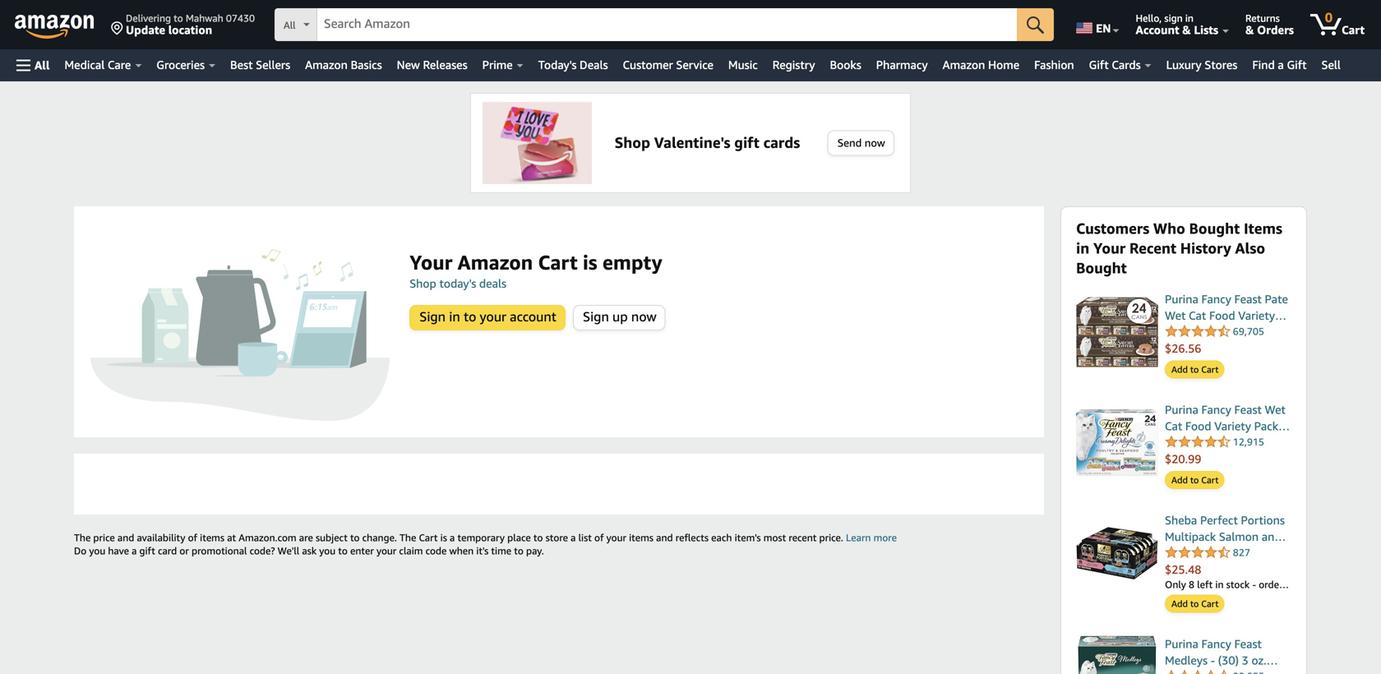Task type: locate. For each thing, give the bounding box(es) containing it.
your down change. on the bottom left of the page
[[377, 545, 397, 557]]

amazon inside 'link'
[[305, 58, 348, 72]]

oz. down creamy
[[1165, 452, 1180, 466]]

time
[[491, 545, 512, 557]]

0 horizontal spatial your
[[377, 545, 397, 557]]

2 vertical spatial -
[[1211, 654, 1216, 667]]

in right sign
[[1186, 12, 1194, 24]]

code
[[426, 545, 447, 557]]

1 vertical spatial 3
[[1242, 654, 1249, 667]]

cart inside the price and availability of items at amazon.com are subject to change. the cart is a temporary place to store a list of your items and reflects each item's most recent price. learn more do you have a gift card or promotional code? we'll ask you to enter your claim code when it's time to pay.
[[419, 532, 438, 544]]

1 vertical spatial -
[[1253, 579, 1257, 590]]

$25.48 link
[[1165, 562, 1292, 578]]

feast for 3
[[1235, 637, 1262, 651]]

prime link
[[475, 53, 531, 76]]

0 vertical spatial feast
[[1235, 403, 1262, 417]]

purina inside purina fancy feast wet cat food variety pack, creamy delights - (24) 3 oz. cans
[[1165, 403, 1199, 417]]

3 inside purina fancy feast medleys - (30) 3 oz. cans
[[1242, 654, 1249, 667]]

the up claim
[[400, 532, 416, 544]]

1 vertical spatial fancy
[[1202, 637, 1232, 651]]

of
[[188, 532, 197, 544], [595, 532, 604, 544]]

1 horizontal spatial now
[[865, 137, 886, 149]]

1 items from the left
[[200, 532, 225, 544]]

feast up variety
[[1235, 403, 1262, 417]]

feast inside purina fancy feast medleys - (30) 3 oz. cans
[[1235, 637, 1262, 651]]

a up when
[[450, 532, 455, 544]]

promotional
[[192, 545, 247, 557]]

releases
[[423, 58, 468, 72]]

amazon inside your amazon cart is empty shop today's deals
[[458, 250, 533, 274]]

1 vertical spatial your
[[607, 532, 627, 544]]

2 vertical spatial add to cart submit
[[1166, 596, 1224, 612]]

add to cart submit for $26.56
[[1166, 361, 1224, 378]]

2 purina from the top
[[1165, 637, 1199, 651]]

1 vertical spatial feast
[[1235, 637, 1262, 651]]

1 horizontal spatial of
[[595, 532, 604, 544]]

a right the find
[[1279, 58, 1285, 72]]

1 vertical spatial all
[[35, 58, 50, 72]]

add for $26.56
[[1172, 364, 1188, 375]]

1 vertical spatial add to cart submit
[[1166, 472, 1224, 488]]

0 horizontal spatial oz.
[[1165, 452, 1180, 466]]

bought
[[1190, 220, 1241, 237], [1077, 259, 1127, 277]]

& inside returns & orders
[[1246, 23, 1255, 37]]

your up today's
[[410, 250, 453, 274]]

customer service link
[[616, 53, 721, 76]]

2 fancy from the top
[[1202, 637, 1232, 651]]

0 vertical spatial add to cart submit
[[1166, 361, 1224, 378]]

cards
[[1112, 58, 1141, 72]]

add down $20.99
[[1172, 475, 1188, 486]]

customers who bought items in your recent history also bought
[[1077, 220, 1283, 277]]

amazon left basics
[[305, 58, 348, 72]]

1 vertical spatial bought
[[1077, 259, 1127, 277]]

amazon.com
[[239, 532, 297, 544]]

0 horizontal spatial gift
[[1090, 58, 1109, 72]]

ask
[[302, 545, 317, 557]]

gift down availability
[[139, 545, 155, 557]]

&
[[1183, 23, 1192, 37], [1246, 23, 1255, 37]]

today's
[[539, 58, 577, 72]]

to up the pay.
[[534, 532, 543, 544]]

0 horizontal spatial and
[[118, 532, 134, 544]]

add to cart for $26.56
[[1172, 364, 1219, 375]]

add down only
[[1172, 599, 1188, 609]]

basics
[[351, 58, 382, 72]]

left
[[1198, 579, 1213, 590]]

and left 'reflects'
[[656, 532, 673, 544]]

0 vertical spatial all
[[284, 19, 296, 31]]

purina up medleys
[[1165, 637, 1199, 651]]

order
[[1259, 579, 1283, 590]]

items left 'reflects'
[[629, 532, 654, 544]]

1 vertical spatial shop
[[410, 277, 437, 290]]

amazon basics link
[[298, 53, 390, 76]]

0 vertical spatial add
[[1172, 364, 1188, 375]]

1 & from the left
[[1183, 23, 1192, 37]]

now inside the sign up now link
[[632, 309, 657, 324]]

827
[[1234, 547, 1251, 558]]

you
[[89, 545, 105, 557], [319, 545, 336, 557]]

0 horizontal spatial sign
[[420, 309, 446, 324]]

2 add to cart from the top
[[1172, 475, 1219, 486]]

1 and from the left
[[118, 532, 134, 544]]

temporary
[[458, 532, 505, 544]]

2 add to cart submit from the top
[[1166, 472, 1224, 488]]

fancy inside purina fancy feast wet cat food variety pack, creamy delights - (24) 3 oz. cans
[[1202, 403, 1232, 417]]

0 horizontal spatial bought
[[1077, 259, 1127, 277]]

bought down 'customers'
[[1077, 259, 1127, 277]]

now
[[865, 137, 886, 149], [632, 309, 657, 324]]

registry
[[773, 58, 816, 72]]

cart inside your amazon cart is empty shop today's deals
[[538, 250, 578, 274]]

customer service
[[623, 58, 714, 72]]

all up the sellers on the left of page
[[284, 19, 296, 31]]

0 horizontal spatial all
[[35, 58, 50, 72]]

3 add from the top
[[1172, 599, 1188, 609]]

books link
[[823, 53, 869, 76]]

amazon up deals at top
[[458, 250, 533, 274]]

bought up history
[[1190, 220, 1241, 237]]

items up promotional
[[200, 532, 225, 544]]

your amazon cart is empty shop today's deals
[[410, 250, 663, 290]]

to
[[174, 12, 183, 24], [464, 309, 477, 324], [1191, 364, 1200, 375], [1191, 475, 1200, 486], [350, 532, 360, 544], [534, 532, 543, 544], [338, 545, 348, 557], [514, 545, 524, 557], [1191, 599, 1200, 609]]

0 vertical spatial bought
[[1190, 220, 1241, 237]]

1 purina from the top
[[1165, 403, 1199, 417]]

add to cart down $26.56
[[1172, 364, 1219, 375]]

purina inside purina fancy feast medleys - (30) 3 oz. cans
[[1165, 637, 1199, 651]]

2 and from the left
[[656, 532, 673, 544]]

1 vertical spatial purina
[[1165, 637, 1199, 651]]

gift left cards
[[735, 133, 760, 151]]

0 vertical spatial 3
[[1285, 436, 1292, 449]]

in down 'customers'
[[1077, 239, 1090, 257]]

fancy up (30)
[[1202, 637, 1232, 651]]

sell link
[[1315, 53, 1349, 76]]

- right stock
[[1253, 579, 1257, 590]]

your down 'customers'
[[1094, 239, 1126, 257]]

purina
[[1165, 403, 1199, 417], [1165, 637, 1199, 651]]

none submit inside all search field
[[1018, 8, 1055, 41]]

and up have
[[118, 532, 134, 544]]

0 horizontal spatial shop
[[410, 277, 437, 290]]

best sellers link
[[223, 53, 298, 76]]

Search Amazon text field
[[318, 9, 1018, 40]]

now right send
[[865, 137, 886, 149]]

is left empty
[[583, 250, 598, 274]]

add
[[1172, 364, 1188, 375], [1172, 475, 1188, 486], [1172, 599, 1188, 609]]

0 horizontal spatial now
[[632, 309, 657, 324]]

- left (30)
[[1211, 654, 1216, 667]]

1 add to cart submit from the top
[[1166, 361, 1224, 378]]

shop valentine's gift cards
[[615, 133, 800, 151]]

music link
[[721, 53, 766, 76]]

cart down $26.56 link
[[1202, 364, 1219, 375]]

purina up cat
[[1165, 403, 1199, 417]]

12,915 link
[[1165, 435, 1265, 450]]

1 vertical spatial is
[[441, 532, 447, 544]]

None submit
[[1018, 8, 1055, 41]]

cart up code
[[419, 532, 438, 544]]

1 vertical spatial add
[[1172, 475, 1188, 486]]

1 the from the left
[[74, 532, 91, 544]]

fancy up variety
[[1202, 403, 1232, 417]]

1 add from the top
[[1172, 364, 1188, 375]]

purina fancy feast wet cat food variety pack, creamy delights - (24) 3 oz. cans
[[1165, 403, 1292, 466]]

- left (24)
[[1254, 436, 1258, 449]]

0 vertical spatial cans
[[1183, 452, 1208, 466]]

& left orders
[[1246, 23, 1255, 37]]

of right the list
[[595, 532, 604, 544]]

0 vertical spatial shop
[[615, 133, 651, 151]]

hello,
[[1136, 12, 1162, 24]]

reflects
[[676, 532, 709, 544]]

feast inside purina fancy feast wet cat food variety pack, creamy delights - (24) 3 oz. cans
[[1235, 403, 1262, 417]]

2 add from the top
[[1172, 475, 1188, 486]]

2 sign from the left
[[583, 309, 609, 324]]

purina fancy feast wet cat food variety pack, creamy delights - (24) 3 oz. cans image
[[1077, 402, 1159, 484]]

0 horizontal spatial items
[[200, 532, 225, 544]]

new
[[397, 58, 420, 72]]

1 fancy from the top
[[1202, 403, 1232, 417]]

fashion link
[[1027, 53, 1082, 76]]

fancy for (30)
[[1202, 637, 1232, 651]]

soon.
[[1165, 592, 1189, 604]]

have
[[108, 545, 129, 557]]

feast up (30)
[[1235, 637, 1262, 651]]

when
[[449, 545, 474, 557]]

1 horizontal spatial oz.
[[1252, 654, 1267, 667]]

0 vertical spatial oz.
[[1165, 452, 1180, 466]]

to left mahwah
[[174, 12, 183, 24]]

1 vertical spatial add to cart
[[1172, 475, 1219, 486]]

1 horizontal spatial gift
[[735, 133, 760, 151]]

to down $20.99
[[1191, 475, 1200, 486]]

a right have
[[132, 545, 137, 557]]

12,915
[[1234, 436, 1265, 448]]

sign left up
[[583, 309, 609, 324]]

cans down medleys
[[1165, 670, 1190, 674]]

music
[[729, 58, 758, 72]]

1 sign from the left
[[420, 309, 446, 324]]

3 right (30)
[[1242, 654, 1249, 667]]

1 horizontal spatial &
[[1246, 23, 1255, 37]]

1 horizontal spatial the
[[400, 532, 416, 544]]

gift cards
[[1090, 58, 1141, 72]]

1 horizontal spatial shop
[[615, 133, 651, 151]]

cans down creamy
[[1183, 452, 1208, 466]]

0 vertical spatial fancy
[[1202, 403, 1232, 417]]

0 vertical spatial -
[[1254, 436, 1258, 449]]

to down subject at bottom
[[338, 545, 348, 557]]

delivering
[[126, 12, 171, 24]]

3
[[1285, 436, 1292, 449], [1242, 654, 1249, 667]]

1 horizontal spatial sign
[[583, 309, 609, 324]]

add to cart for $20.99
[[1172, 475, 1219, 486]]

your
[[1094, 239, 1126, 257], [410, 250, 453, 274]]

$20.99 link
[[1165, 451, 1292, 468]]

all down the amazon image at the top
[[35, 58, 50, 72]]

in down today's
[[449, 309, 460, 324]]

you down price
[[89, 545, 105, 557]]

gift right the find
[[1288, 58, 1307, 72]]

update
[[126, 23, 165, 37]]

cart right 0
[[1342, 23, 1365, 37]]

0 horizontal spatial &
[[1183, 23, 1192, 37]]

sign down today's
[[420, 309, 446, 324]]

customer
[[623, 58, 673, 72]]

1 vertical spatial oz.
[[1252, 654, 1267, 667]]

your down deals at top
[[480, 309, 507, 324]]

cart up account
[[538, 250, 578, 274]]

is up code
[[441, 532, 447, 544]]

0 horizontal spatial of
[[188, 532, 197, 544]]

2 vertical spatial your
[[377, 545, 397, 557]]

1 horizontal spatial 3
[[1285, 436, 1292, 449]]

of up or
[[188, 532, 197, 544]]

0 horizontal spatial amazon
[[305, 58, 348, 72]]

1 horizontal spatial gift
[[1288, 58, 1307, 72]]

add for $20.99
[[1172, 475, 1188, 486]]

you down subject at bottom
[[319, 545, 336, 557]]

all inside button
[[35, 58, 50, 72]]

0 vertical spatial is
[[583, 250, 598, 274]]

0 horizontal spatial you
[[89, 545, 105, 557]]

69,705 link
[[1165, 324, 1265, 340]]

add to cart down $20.99
[[1172, 475, 1219, 486]]

2 feast from the top
[[1235, 637, 1262, 651]]

to down shop today's deals link
[[464, 309, 477, 324]]

Add to Cart submit
[[1166, 361, 1224, 378], [1166, 472, 1224, 488], [1166, 596, 1224, 612]]

fancy inside purina fancy feast medleys - (30) 3 oz. cans
[[1202, 637, 1232, 651]]

your inside "customers who bought items in your recent history also bought"
[[1094, 239, 1126, 257]]

1 horizontal spatial all
[[284, 19, 296, 31]]

now right up
[[632, 309, 657, 324]]

are
[[299, 532, 313, 544]]

price.
[[820, 532, 844, 544]]

items
[[200, 532, 225, 544], [629, 532, 654, 544]]

care
[[108, 58, 131, 72]]

0 horizontal spatial the
[[74, 532, 91, 544]]

2 the from the left
[[400, 532, 416, 544]]

amazon for amazon basics
[[305, 58, 348, 72]]

0 vertical spatial purina
[[1165, 403, 1199, 417]]

purina fancy feast pate wet cat food variety pack, savory centers - (2 packs of 12) 3 oz. pull-top cans image
[[1077, 291, 1159, 373]]

1 horizontal spatial your
[[1094, 239, 1126, 257]]

account
[[1136, 23, 1180, 37]]

1 horizontal spatial your
[[480, 309, 507, 324]]

3 right (24)
[[1285, 436, 1292, 449]]

0 vertical spatial add to cart
[[1172, 364, 1219, 375]]

the up do
[[74, 532, 91, 544]]

1 horizontal spatial items
[[629, 532, 654, 544]]

1 vertical spatial cans
[[1165, 670, 1190, 674]]

amazon
[[305, 58, 348, 72], [943, 58, 986, 72], [458, 250, 533, 274]]

2 horizontal spatial amazon
[[943, 58, 986, 72]]

sheba perfect portions multipack salmon and whitefish & tuna entrée wet cat food corn soy wheat free (12 twin packs), 1.98 po image
[[1077, 512, 1159, 595]]

to up enter
[[350, 532, 360, 544]]

gift inside the price and availability of items at amazon.com are subject to change. the cart is a temporary place to store a list of your items and reflects each item's most recent price. learn more do you have a gift card or promotional code? we'll ask you to enter your claim code when it's time to pay.
[[139, 545, 155, 557]]

purina for purina fancy feast medleys - (30) 3 oz. cans
[[1165, 637, 1199, 651]]

1 feast from the top
[[1235, 403, 1262, 417]]

0 horizontal spatial 3
[[1242, 654, 1249, 667]]

1 horizontal spatial is
[[583, 250, 598, 274]]

1 add to cart from the top
[[1172, 364, 1219, 375]]

cart down $20.99 link
[[1202, 475, 1219, 486]]

the
[[74, 532, 91, 544], [400, 532, 416, 544]]

sign
[[420, 309, 446, 324], [583, 309, 609, 324]]

amazon left home
[[943, 58, 986, 72]]

add to cart submit down 8
[[1166, 596, 1224, 612]]

2 vertical spatial add
[[1172, 599, 1188, 609]]

add to cart submit down $20.99
[[1166, 472, 1224, 488]]

en
[[1097, 21, 1112, 35]]

add to cart submit down $26.56
[[1166, 361, 1224, 378]]

list
[[579, 532, 592, 544]]

shop left today's
[[410, 277, 437, 290]]

$20.99
[[1165, 452, 1202, 466]]

all inside search field
[[284, 19, 296, 31]]

1 horizontal spatial amazon
[[458, 250, 533, 274]]

gift left "cards"
[[1090, 58, 1109, 72]]

in right left
[[1216, 579, 1224, 590]]

0 horizontal spatial is
[[441, 532, 447, 544]]

cans inside purina fancy feast medleys - (30) 3 oz. cans
[[1165, 670, 1190, 674]]

2 & from the left
[[1246, 23, 1255, 37]]

price
[[93, 532, 115, 544]]

1 vertical spatial gift
[[139, 545, 155, 557]]

cart
[[1342, 23, 1365, 37], [538, 250, 578, 274], [1202, 364, 1219, 375], [1202, 475, 1219, 486], [419, 532, 438, 544], [1202, 599, 1219, 609]]

& left lists
[[1183, 23, 1192, 37]]

0 horizontal spatial your
[[410, 250, 453, 274]]

find
[[1253, 58, 1275, 72]]

0 vertical spatial now
[[865, 137, 886, 149]]

empty
[[603, 250, 663, 274]]

cans
[[1183, 452, 1208, 466], [1165, 670, 1190, 674]]

luxury stores
[[1167, 58, 1238, 72]]

2 vertical spatial add to cart
[[1172, 599, 1219, 609]]

your right the list
[[607, 532, 627, 544]]

add to cart down 8
[[1172, 599, 1219, 609]]

add down $26.56
[[1172, 364, 1188, 375]]

sign up now link
[[574, 306, 665, 330]]

a
[[1279, 58, 1285, 72], [450, 532, 455, 544], [571, 532, 576, 544], [132, 545, 137, 557]]

1 horizontal spatial and
[[656, 532, 673, 544]]

oz. right (30)
[[1252, 654, 1267, 667]]

0
[[1326, 9, 1333, 25]]

1 vertical spatial now
[[632, 309, 657, 324]]

- inside the $25.48 only 8 left in stock - order soon.
[[1253, 579, 1257, 590]]

1 horizontal spatial you
[[319, 545, 336, 557]]

0 horizontal spatial gift
[[139, 545, 155, 557]]

shop left valentine's
[[615, 133, 651, 151]]

1 gift from the left
[[1090, 58, 1109, 72]]



Task type: vqa. For each thing, say whether or not it's contained in the screenshot.
69,705
yes



Task type: describe. For each thing, give the bounding box(es) containing it.
sign for sign in to your account
[[420, 309, 446, 324]]

delights
[[1208, 436, 1251, 449]]

$25.48 only 8 left in stock - order soon.
[[1165, 563, 1283, 604]]

more
[[874, 532, 897, 544]]

$25.48
[[1165, 563, 1202, 576]]

fancy for food
[[1202, 403, 1232, 417]]

who
[[1154, 220, 1186, 237]]

home
[[989, 58, 1020, 72]]

cat
[[1165, 419, 1183, 433]]

$26.56 link
[[1165, 341, 1292, 357]]

groceries
[[156, 58, 205, 72]]

1 of from the left
[[188, 532, 197, 544]]

2 you from the left
[[319, 545, 336, 557]]

0 vertical spatial your
[[480, 309, 507, 324]]

to inside delivering to mahwah 07430 update location
[[174, 12, 183, 24]]

at
[[227, 532, 236, 544]]

cart inside navigation navigation
[[1342, 23, 1365, 37]]

07430
[[226, 12, 255, 24]]

sign
[[1165, 12, 1183, 24]]

oz. inside purina fancy feast medleys - (30) 3 oz. cans
[[1252, 654, 1267, 667]]

fashion
[[1035, 58, 1075, 72]]

pay.
[[526, 545, 544, 557]]

amazon for amazon home
[[943, 58, 986, 72]]

card
[[158, 545, 177, 557]]

3 inside purina fancy feast wet cat food variety pack, creamy delights - (24) 3 oz. cans
[[1285, 436, 1292, 449]]

recent
[[789, 532, 817, 544]]

2 of from the left
[[595, 532, 604, 544]]

returns & orders
[[1246, 12, 1295, 37]]

& for returns
[[1246, 23, 1255, 37]]

sell
[[1322, 58, 1341, 72]]

deals
[[479, 277, 507, 290]]

a inside navigation
[[1279, 58, 1285, 72]]

- inside purina fancy feast medleys - (30) 3 oz. cans
[[1211, 654, 1216, 667]]

1 you from the left
[[89, 545, 105, 557]]

mahwah
[[186, 12, 224, 24]]

1 horizontal spatial bought
[[1190, 220, 1241, 237]]

your amazon cart is empty main content
[[74, 93, 1308, 674]]

food
[[1186, 419, 1212, 433]]

2 horizontal spatial your
[[607, 532, 627, 544]]

& for account
[[1183, 23, 1192, 37]]

purina fancy feast medleys - (30) 3 oz. cans link
[[1165, 636, 1292, 674]]

creamy
[[1165, 436, 1205, 449]]

best
[[230, 58, 253, 72]]

learn more link
[[846, 532, 897, 544]]

account & lists
[[1136, 23, 1219, 37]]

a left the list
[[571, 532, 576, 544]]

cart down left
[[1202, 599, 1219, 609]]

purina fancy feast medleys - (30) 3 oz. cans image
[[1077, 636, 1159, 674]]

pharmacy link
[[869, 53, 936, 76]]

in inside "customers who bought items in your recent history also bought"
[[1077, 239, 1090, 257]]

wet
[[1265, 403, 1286, 417]]

navigation navigation
[[0, 0, 1382, 81]]

sign up now
[[583, 309, 657, 324]]

enter
[[350, 545, 374, 557]]

items
[[1244, 220, 1283, 237]]

find a gift
[[1253, 58, 1307, 72]]

account
[[510, 309, 557, 324]]

location
[[168, 23, 212, 37]]

lists
[[1195, 23, 1219, 37]]

orders
[[1258, 23, 1295, 37]]

customers
[[1077, 220, 1150, 237]]

in inside the $25.48 only 8 left in stock - order soon.
[[1216, 579, 1224, 590]]

luxury stores link
[[1159, 53, 1246, 76]]

$26.56
[[1165, 342, 1202, 355]]

oz. inside purina fancy feast wet cat food variety pack, creamy delights - (24) 3 oz. cans
[[1165, 452, 1180, 466]]

medleys
[[1165, 654, 1208, 667]]

cards
[[764, 133, 800, 151]]

now inside send now button
[[865, 137, 886, 149]]

pharmacy
[[877, 58, 928, 72]]

- inside purina fancy feast wet cat food variety pack, creamy delights - (24) 3 oz. cans
[[1254, 436, 1258, 449]]

pack,
[[1255, 419, 1282, 433]]

prime
[[482, 58, 513, 72]]

to down place
[[514, 545, 524, 557]]

in inside navigation navigation
[[1186, 12, 1194, 24]]

shop valentine's gift cards image
[[483, 102, 592, 184]]

new releases link
[[390, 53, 475, 76]]

amazon home
[[943, 58, 1020, 72]]

sign in to your account
[[420, 309, 557, 324]]

stock
[[1227, 579, 1250, 590]]

to down $26.56
[[1191, 364, 1200, 375]]

new releases
[[397, 58, 468, 72]]

deals
[[580, 58, 608, 72]]

All search field
[[275, 8, 1055, 43]]

up
[[613, 309, 628, 324]]

only
[[1165, 579, 1187, 590]]

3 add to cart submit from the top
[[1166, 596, 1224, 612]]

history
[[1181, 239, 1232, 257]]

0 vertical spatial gift
[[735, 133, 760, 151]]

subject
[[316, 532, 348, 544]]

is inside the price and availability of items at amazon.com are subject to change. the cart is a temporary place to store a list of your items and reflects each item's most recent price. learn more do you have a gift card or promotional code? we'll ask you to enter your claim code when it's time to pay.
[[441, 532, 447, 544]]

amazon image
[[15, 15, 95, 39]]

sellers
[[256, 58, 290, 72]]

most
[[764, 532, 786, 544]]

each
[[712, 532, 732, 544]]

your inside your amazon cart is empty shop today's deals
[[410, 250, 453, 274]]

purina for purina fancy feast wet cat food variety pack, creamy delights - (24) 3 oz. cans
[[1165, 403, 1199, 417]]

send now button
[[829, 131, 894, 155]]

gift cards link
[[1082, 53, 1159, 76]]

store
[[546, 532, 568, 544]]

is inside your amazon cart is empty shop today's deals
[[583, 250, 598, 274]]

hello, sign in
[[1136, 12, 1194, 24]]

change.
[[362, 532, 397, 544]]

returns
[[1246, 12, 1281, 24]]

purina fancy feast wet cat food variety pack, creamy delights - (24) 3 oz. cans link
[[1165, 402, 1292, 466]]

2 items from the left
[[629, 532, 654, 544]]

place
[[508, 532, 531, 544]]

service
[[676, 58, 714, 72]]

69,705
[[1234, 326, 1265, 337]]

recent
[[1130, 239, 1177, 257]]

cans inside purina fancy feast wet cat food variety pack, creamy delights - (24) 3 oz. cans
[[1183, 452, 1208, 466]]

registry link
[[766, 53, 823, 76]]

do
[[74, 545, 87, 557]]

sign for sign up now
[[583, 309, 609, 324]]

3 add to cart from the top
[[1172, 599, 1219, 609]]

to right soon.
[[1191, 599, 1200, 609]]

shop inside your amazon cart is empty shop today's deals
[[410, 277, 437, 290]]

feast for variety
[[1235, 403, 1262, 417]]

groceries link
[[149, 53, 223, 76]]

2 gift from the left
[[1288, 58, 1307, 72]]

stores
[[1205, 58, 1238, 72]]

claim
[[399, 545, 423, 557]]

add to cart submit for $20.99
[[1166, 472, 1224, 488]]

medical care
[[64, 58, 131, 72]]

learn
[[846, 532, 871, 544]]

medical care link
[[57, 53, 149, 76]]



